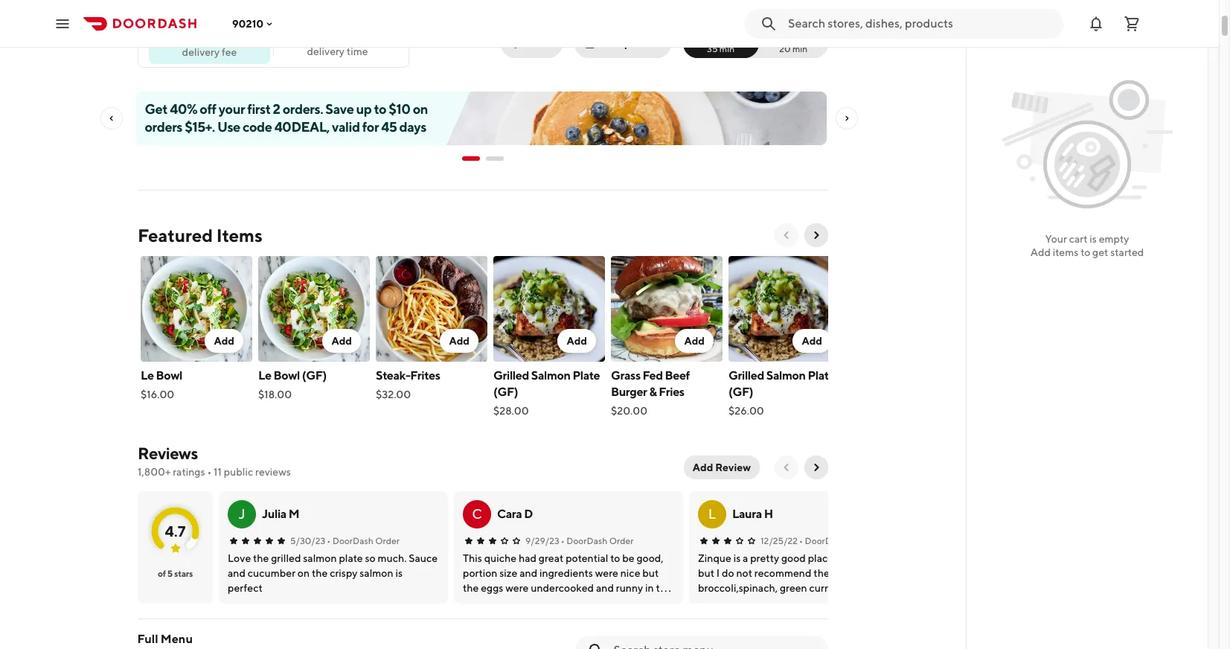 Task type: vqa. For each thing, say whether or not it's contained in the screenshot.
0 items, open Order Cart icon
yes



Task type: locate. For each thing, give the bounding box(es) containing it.
grilled salmon plate (gf) image
[[494, 256, 605, 362], [729, 256, 840, 362]]

35 for 35 min delivery time
[[320, 31, 333, 45]]

valid
[[332, 119, 360, 135]]

5 add button from the left
[[675, 329, 714, 353]]

5/30/23
[[290, 535, 326, 546]]

Item Search search field
[[614, 642, 817, 649]]

add button for grilled salmon plate (gf) $28.00
[[558, 329, 596, 353]]

1 le from the left
[[141, 368, 154, 383]]

11
[[214, 466, 222, 478]]

your cart is empty add items to get started
[[1031, 233, 1144, 258]]

l
[[709, 506, 716, 522]]

ratings
[[173, 466, 205, 478]]

0 vertical spatial to
[[374, 101, 387, 117]]

0 horizontal spatial le
[[141, 368, 154, 383]]

(gf) inside grilled salmon plate (gf) $26.00
[[729, 385, 753, 399]]

• left 11
[[207, 466, 212, 478]]

1 add button from the left
[[205, 329, 243, 353]]

2 horizontal spatial (gf)
[[729, 385, 753, 399]]

45
[[382, 119, 397, 135]]

• right 5/30/23
[[327, 535, 331, 546]]

• right 12/25/22 on the bottom right of the page
[[800, 535, 803, 546]]

le inside le bowl $16.00
[[141, 368, 154, 383]]

time
[[347, 45, 368, 57]]

bowl for (gf)
[[274, 368, 300, 383]]

$20.00
[[611, 405, 648, 417]]

le up $18.00
[[258, 368, 271, 383]]

delivery down $0.00
[[182, 46, 220, 58]]

featured
[[138, 225, 213, 246]]

$28.00
[[494, 405, 529, 417]]

0 horizontal spatial 35
[[320, 31, 333, 45]]

add review
[[693, 462, 751, 473]]

• doordash order right 9/29/23
[[561, 535, 634, 546]]

35 inside radio
[[707, 43, 718, 54]]

order for c
[[609, 535, 634, 546]]

delivery left 'time'
[[307, 45, 345, 57]]

add button for steak-frites $32.00
[[440, 329, 479, 353]]

pickup 20 min
[[777, 31, 811, 54]]

use
[[218, 119, 241, 135]]

grass fed beef burger & fries image
[[611, 256, 723, 362]]

le bowl $16.00
[[141, 368, 182, 400]]

1 horizontal spatial le
[[258, 368, 271, 383]]

add button
[[205, 329, 243, 353], [323, 329, 361, 353], [440, 329, 479, 353], [558, 329, 596, 353], [675, 329, 714, 353], [793, 329, 832, 353]]

days
[[400, 119, 427, 135]]

35
[[320, 31, 333, 45], [707, 43, 718, 54]]

• for c
[[561, 535, 565, 546]]

doordash
[[333, 535, 374, 546], [567, 535, 608, 546], [805, 535, 846, 546]]

0 horizontal spatial doordash
[[333, 535, 374, 546]]

2 salmon from the left
[[767, 368, 806, 383]]

order for j
[[375, 535, 400, 546]]

(gf) up $28.00
[[494, 385, 518, 399]]

save left group
[[531, 37, 554, 49]]

(gf) down le bowl (gf) image
[[302, 368, 327, 383]]

to right up
[[374, 101, 387, 117]]

get 40% off your first 2 orders. save up to $10 on orders $15+.  use code 40deal, valid for 45 days
[[145, 101, 428, 135]]

1 vertical spatial to
[[1081, 246, 1091, 258]]

1 horizontal spatial min
[[720, 43, 735, 54]]

salmon inside grilled salmon plate (gf) $26.00
[[767, 368, 806, 383]]

cara d
[[497, 507, 533, 521]]

2 horizontal spatial min
[[793, 43, 808, 54]]

Store search: begin typing to search for stores available on DoorDash text field
[[788, 15, 1055, 32]]

2 • doordash order from the left
[[561, 535, 634, 546]]

to inside get 40% off your first 2 orders. save up to $10 on orders $15+.  use code 40deal, valid for 45 days
[[374, 101, 387, 117]]

le inside 'le bowl (gf) $18.00'
[[258, 368, 271, 383]]

h
[[764, 507, 773, 521]]

1 horizontal spatial • doordash order
[[561, 535, 634, 546]]

1 horizontal spatial salmon
[[767, 368, 806, 383]]

• doordash order right 12/25/22 on the bottom right of the page
[[800, 535, 872, 546]]

1 grilled salmon plate (gf) image from the left
[[494, 256, 605, 362]]

featured items
[[138, 225, 263, 246]]

grilled
[[494, 368, 529, 383], [729, 368, 764, 383]]

to
[[374, 101, 387, 117], [1081, 246, 1091, 258]]

1 • doordash order from the left
[[327, 535, 400, 546]]

bowl up $16.00
[[156, 368, 182, 383]]

order for l
[[848, 535, 872, 546]]

grilled inside grilled salmon plate (gf) $26.00
[[729, 368, 764, 383]]

0 vertical spatial save
[[531, 37, 554, 49]]

doordash for j
[[333, 535, 374, 546]]

for
[[363, 119, 379, 135]]

group order
[[600, 37, 662, 49]]

(gf) inside grilled salmon plate (gf) $28.00
[[494, 385, 518, 399]]

1 horizontal spatial bowl
[[274, 368, 300, 383]]

2 horizontal spatial doordash
[[805, 535, 846, 546]]

le up $16.00
[[141, 368, 154, 383]]

(gf) up "$26.00"
[[729, 385, 753, 399]]

plate
[[573, 368, 600, 383], [808, 368, 835, 383]]

2 add button from the left
[[323, 329, 361, 353]]

add button for le bowl (gf) $18.00
[[323, 329, 361, 353]]

$32.00
[[376, 389, 411, 400]]

reviews link
[[138, 444, 198, 463]]

• right 9/29/23
[[561, 535, 565, 546]]

3 add button from the left
[[440, 329, 479, 353]]

1 grilled from the left
[[494, 368, 529, 383]]

grilled salmon plate (gf) $26.00
[[729, 368, 835, 417]]

order
[[633, 37, 662, 49], [375, 535, 400, 546], [609, 535, 634, 546], [848, 535, 872, 546]]

None radio
[[750, 28, 829, 58]]

2 delivery from the left
[[182, 46, 220, 58]]

review
[[716, 462, 751, 473]]

35 left 'time'
[[320, 31, 333, 45]]

order inside "button"
[[633, 37, 662, 49]]

bowl inside le bowl $16.00
[[156, 368, 182, 383]]

open menu image
[[54, 15, 71, 32]]

35 inside 35 min delivery time
[[320, 31, 333, 45]]

1 horizontal spatial to
[[1081, 246, 1091, 258]]

1 doordash from the left
[[333, 535, 374, 546]]

1 horizontal spatial doordash
[[567, 535, 608, 546]]

0 horizontal spatial to
[[374, 101, 387, 117]]

grilled up "$26.00"
[[729, 368, 764, 383]]

0 horizontal spatial (gf)
[[302, 368, 327, 383]]

grilled salmon plate (gf) image for grilled salmon plate (gf) $28.00
[[494, 256, 605, 362]]

2 plate from the left
[[808, 368, 835, 383]]

m
[[289, 507, 299, 521]]

0 horizontal spatial • doordash order
[[327, 535, 400, 546]]

grilled up $28.00
[[494, 368, 529, 383]]

on
[[413, 101, 428, 117]]

steak frites image
[[376, 256, 488, 362]]

previous image
[[781, 462, 793, 473]]

grilled inside grilled salmon plate (gf) $28.00
[[494, 368, 529, 383]]

doordash right 9/29/23
[[567, 535, 608, 546]]

doordash for c
[[567, 535, 608, 546]]

1 horizontal spatial grilled
[[729, 368, 764, 383]]

35 left 20
[[707, 43, 718, 54]]

save
[[531, 37, 554, 49], [326, 101, 354, 117]]

stars
[[174, 568, 193, 579]]

1 bowl from the left
[[156, 368, 182, 383]]

0 horizontal spatial bowl
[[156, 368, 182, 383]]

2 bowl from the left
[[274, 368, 300, 383]]

1 horizontal spatial grilled salmon plate (gf) image
[[729, 256, 840, 362]]

bowl inside 'le bowl (gf) $18.00'
[[274, 368, 300, 383]]

1 salmon from the left
[[531, 368, 571, 383]]

(gf) for grilled salmon plate (gf) $26.00
[[729, 385, 753, 399]]

2 le from the left
[[258, 368, 271, 383]]

2 grilled from the left
[[729, 368, 764, 383]]

min inside 35 min delivery time
[[336, 31, 355, 45]]

1 horizontal spatial delivery
[[307, 45, 345, 57]]

plate inside grilled salmon plate (gf) $28.00
[[573, 368, 600, 383]]

started
[[1111, 246, 1144, 258]]

min inside radio
[[720, 43, 735, 54]]

$18.00
[[258, 389, 292, 400]]

1 horizontal spatial 35
[[707, 43, 718, 54]]

0 horizontal spatial salmon
[[531, 368, 571, 383]]

• doordash order
[[327, 535, 400, 546], [561, 535, 634, 546], [800, 535, 872, 546]]

&
[[649, 385, 657, 399]]

1 horizontal spatial (gf)
[[494, 385, 518, 399]]

2 doordash from the left
[[567, 535, 608, 546]]

• doordash order right 5/30/23
[[327, 535, 400, 546]]

0 horizontal spatial grilled salmon plate (gf) image
[[494, 256, 605, 362]]

1,800+
[[138, 466, 171, 478]]

min inside 'pickup 20 min'
[[793, 43, 808, 54]]

4 add button from the left
[[558, 329, 596, 353]]

fee
[[222, 46, 237, 58]]

le
[[141, 368, 154, 383], [258, 368, 271, 383]]

90210 button
[[232, 17, 276, 29]]

0 horizontal spatial save
[[326, 101, 354, 117]]

add inside button
[[693, 462, 713, 473]]

doordash right 5/30/23
[[333, 535, 374, 546]]

90210
[[232, 17, 264, 29]]

add button for grilled salmon plate (gf) $26.00
[[793, 329, 832, 353]]

bowl
[[156, 368, 182, 383], [274, 368, 300, 383]]

1 horizontal spatial plate
[[808, 368, 835, 383]]

doordash for l
[[805, 535, 846, 546]]

plate inside grilled salmon plate (gf) $26.00
[[808, 368, 835, 383]]

bowl up $18.00
[[274, 368, 300, 383]]

(gf) for grilled salmon plate (gf) $28.00
[[494, 385, 518, 399]]

3 doordash from the left
[[805, 535, 846, 546]]

•
[[207, 466, 212, 478], [327, 535, 331, 546], [561, 535, 565, 546], [800, 535, 803, 546]]

previous button of carousel image
[[781, 229, 793, 241]]

1 horizontal spatial save
[[531, 37, 554, 49]]

pickup
[[777, 31, 811, 43]]

0 horizontal spatial grilled
[[494, 368, 529, 383]]

2 horizontal spatial • doordash order
[[800, 535, 872, 546]]

burger
[[611, 385, 647, 399]]

3 • doordash order from the left
[[800, 535, 872, 546]]

1 delivery from the left
[[307, 45, 345, 57]]

save inside save button
[[531, 37, 554, 49]]

add for le bowl (gf) $18.00
[[332, 335, 352, 347]]

add for grass fed beef burger & fries $20.00
[[684, 335, 705, 347]]

grilled salmon plate (gf) $28.00
[[494, 368, 600, 417]]

salmon for grilled salmon plate (gf) $28.00
[[531, 368, 571, 383]]

next image
[[811, 462, 823, 473]]

salmon for grilled salmon plate (gf) $26.00
[[767, 368, 806, 383]]

orders
[[145, 119, 183, 135]]

$15+.
[[185, 119, 215, 135]]

save up the valid
[[326, 101, 354, 117]]

0 horizontal spatial plate
[[573, 368, 600, 383]]

2 grilled salmon plate (gf) image from the left
[[729, 256, 840, 362]]

1 vertical spatial save
[[326, 101, 354, 117]]

1 plate from the left
[[573, 368, 600, 383]]

doordash right 12/25/22 on the bottom right of the page
[[805, 535, 846, 546]]

0 horizontal spatial delivery
[[182, 46, 220, 58]]

to left 'get'
[[1081, 246, 1091, 258]]

min for 35 min delivery time
[[336, 31, 355, 45]]

6 add button from the left
[[793, 329, 832, 353]]

bowl for $16.00
[[156, 368, 182, 383]]

salmon inside grilled salmon plate (gf) $28.00
[[531, 368, 571, 383]]

0 horizontal spatial min
[[336, 31, 355, 45]]

delivery
[[307, 45, 345, 57], [182, 46, 220, 58]]



Task type: describe. For each thing, give the bounding box(es) containing it.
le for le bowl
[[141, 368, 154, 383]]

0 items, open order cart image
[[1123, 15, 1141, 32]]

plate for grilled salmon plate (gf) $28.00
[[573, 368, 600, 383]]

code
[[243, 119, 272, 135]]

c
[[472, 506, 482, 522]]

grilled for grilled salmon plate (gf) $28.00
[[494, 368, 529, 383]]

julia
[[262, 507, 287, 521]]

of 5 stars
[[158, 568, 193, 579]]

grass
[[611, 368, 641, 383]]

save button
[[501, 28, 563, 58]]

is
[[1090, 233, 1097, 245]]

full menu
[[138, 632, 193, 646]]

steak-
[[376, 368, 410, 383]]

cart
[[1069, 233, 1088, 245]]

group
[[600, 37, 631, 49]]

delivery inside 35 min delivery time
[[307, 45, 345, 57]]

grass fed beef burger & fries $20.00
[[611, 368, 690, 417]]

add for le bowl $16.00
[[214, 335, 234, 347]]

add inside your cart is empty add items to get started
[[1031, 246, 1051, 258]]

next button of carousel image
[[811, 229, 823, 241]]

$16.00
[[141, 389, 174, 400]]

off
[[200, 101, 217, 117]]

steak-frites $32.00
[[376, 368, 440, 400]]

grilled for grilled salmon plate (gf) $26.00
[[729, 368, 764, 383]]

cara
[[497, 507, 522, 521]]

40deal,
[[275, 119, 330, 135]]

add review button
[[684, 456, 760, 479]]

min for 35 min
[[720, 43, 735, 54]]

• doordash order for j
[[327, 535, 400, 546]]

your
[[1046, 233, 1067, 245]]

items
[[216, 225, 263, 246]]

12/25/22
[[761, 535, 798, 546]]

frites
[[410, 368, 440, 383]]

d
[[524, 507, 533, 521]]

j
[[239, 506, 245, 522]]

laura
[[732, 507, 762, 521]]

5
[[167, 568, 173, 579]]

40%
[[170, 101, 198, 117]]

menu
[[161, 632, 193, 646]]

add for steak-frites $32.00
[[449, 335, 470, 347]]

le bowl (gf) $18.00
[[258, 368, 327, 400]]

2
[[273, 101, 281, 117]]

reviews
[[138, 444, 198, 463]]

up
[[357, 101, 372, 117]]

reviews 1,800+ ratings • 11 public reviews
[[138, 444, 291, 478]]

order methods option group
[[683, 28, 829, 58]]

featured items heading
[[138, 223, 263, 247]]

grilled salmon plate (gf) image for grilled salmon plate (gf) $26.00
[[729, 256, 840, 362]]

get
[[1093, 246, 1109, 258]]

20
[[780, 43, 791, 54]]

plate for grilled salmon plate (gf) $26.00
[[808, 368, 835, 383]]

$10
[[389, 101, 411, 117]]

group order button
[[575, 28, 671, 58]]

35 min
[[707, 43, 735, 54]]

• doordash order for c
[[561, 535, 634, 546]]

notification bell image
[[1088, 15, 1105, 32]]

fed
[[643, 368, 663, 383]]

first
[[248, 101, 271, 117]]

get
[[145, 101, 168, 117]]

35 min delivery time
[[307, 31, 368, 57]]

to inside your cart is empty add items to get started
[[1081, 246, 1091, 258]]

reviews
[[255, 466, 291, 478]]

julia m
[[262, 507, 299, 521]]

select promotional banner element
[[462, 145, 504, 172]]

(gf) inside 'le bowl (gf) $18.00'
[[302, 368, 327, 383]]

le bowl image
[[141, 256, 252, 362]]

• for j
[[327, 535, 331, 546]]

4.7
[[165, 522, 186, 539]]

beef
[[665, 368, 690, 383]]

laura h
[[732, 507, 773, 521]]

empty
[[1099, 233, 1130, 245]]

le for le bowl (gf)
[[258, 368, 271, 383]]

items
[[1053, 246, 1079, 258]]

add for grilled salmon plate (gf) $28.00
[[567, 335, 587, 347]]

• doordash order for l
[[800, 535, 872, 546]]

of
[[158, 568, 166, 579]]

$0.00
[[193, 31, 226, 45]]

public
[[224, 466, 253, 478]]

$0.00 delivery fee
[[182, 31, 237, 58]]

fries
[[659, 385, 685, 399]]

• for l
[[800, 535, 803, 546]]

your
[[219, 101, 245, 117]]

add button for grass fed beef burger & fries $20.00
[[675, 329, 714, 353]]

add for grilled salmon plate (gf) $26.00
[[802, 335, 823, 347]]

full
[[138, 632, 159, 646]]

save inside get 40% off your first 2 orders. save up to $10 on orders $15+.  use code 40deal, valid for 45 days
[[326, 101, 354, 117]]

delivery inside the $0.00 delivery fee
[[182, 46, 220, 58]]

9/29/23
[[526, 535, 560, 546]]

le bowl (gf) image
[[258, 256, 370, 362]]

35 min radio
[[683, 28, 759, 58]]

none radio containing pickup
[[750, 28, 829, 58]]

35 for 35 min
[[707, 43, 718, 54]]

orders.
[[283, 101, 324, 117]]

• inside reviews 1,800+ ratings • 11 public reviews
[[207, 466, 212, 478]]

add button for le bowl $16.00
[[205, 329, 243, 353]]

$26.00
[[729, 405, 764, 417]]



